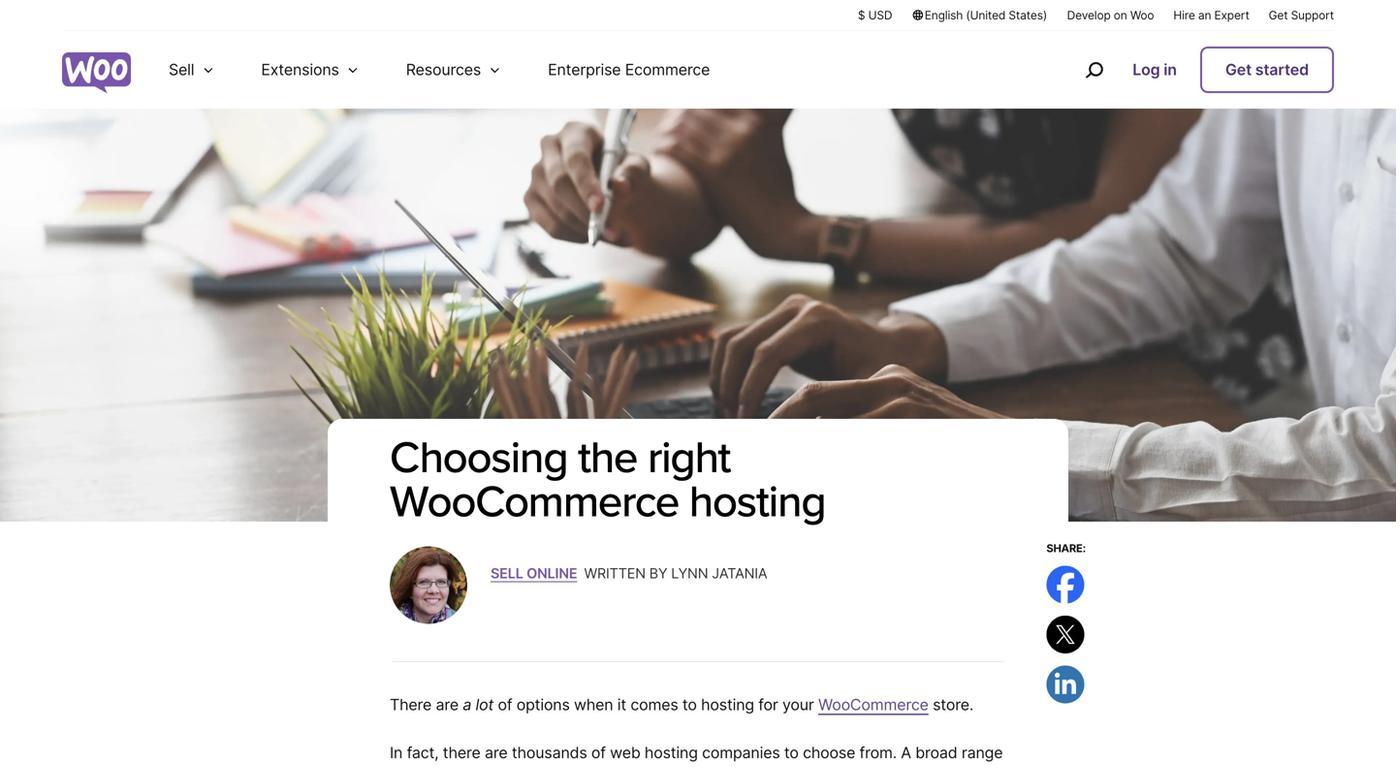 Task type: locate. For each thing, give the bounding box(es) containing it.
sell left online
[[491, 565, 523, 582]]

get left started
[[1226, 60, 1252, 79]]

service navigation menu element
[[1044, 38, 1335, 101]]

0 horizontal spatial to
[[683, 695, 697, 714]]

$
[[858, 8, 866, 22]]

share:
[[1047, 542, 1086, 555]]

web
[[610, 744, 641, 762]]

sell right woocommerce "image" at the left top of page
[[169, 60, 194, 79]]

1 vertical spatial woocommerce
[[819, 695, 929, 714]]

of right lot
[[498, 695, 513, 714]]

of inside in fact, there are thousands of web hosting companies to choose from. a broad range
[[592, 744, 606, 762]]

get inside service navigation menu element
[[1226, 60, 1252, 79]]

enterprise
[[548, 60, 621, 79]]

0 horizontal spatial of
[[498, 695, 513, 714]]

get left support
[[1269, 8, 1288, 22]]

it
[[618, 695, 627, 714]]

to for companies
[[785, 744, 799, 762]]

hosting left "for"
[[701, 695, 755, 714]]

0 vertical spatial hosting
[[689, 476, 826, 525]]

0 vertical spatial are
[[436, 695, 459, 714]]

online
[[527, 565, 577, 582]]

0 vertical spatial of
[[498, 695, 513, 714]]

1 horizontal spatial of
[[592, 744, 606, 762]]

broad
[[916, 744, 958, 762]]

an
[[1199, 8, 1212, 22]]

by
[[650, 565, 668, 582]]

to
[[683, 695, 697, 714], [785, 744, 799, 762]]

extensions
[[261, 60, 339, 79]]

0 horizontal spatial sell
[[169, 60, 194, 79]]

in
[[1164, 60, 1177, 79]]

1 vertical spatial sell
[[491, 565, 523, 582]]

are left a on the bottom left of page
[[436, 695, 459, 714]]

sell
[[169, 60, 194, 79], [491, 565, 523, 582]]

right
[[648, 432, 731, 481]]

search image
[[1079, 54, 1110, 85]]

get started link
[[1201, 47, 1335, 93]]

1 vertical spatial to
[[785, 744, 799, 762]]

fact,
[[407, 744, 439, 762]]

sell inside button
[[169, 60, 194, 79]]

choosing
[[390, 432, 568, 481]]

1 horizontal spatial sell
[[491, 565, 523, 582]]

hosting right web on the bottom of page
[[645, 744, 698, 762]]

companies
[[702, 744, 780, 762]]

0 horizontal spatial get
[[1226, 60, 1252, 79]]

sell online link
[[491, 565, 577, 582]]

1 vertical spatial are
[[485, 744, 508, 762]]

1 horizontal spatial get
[[1269, 8, 1288, 22]]

hosting up jatania
[[689, 476, 826, 525]]

when
[[574, 695, 613, 714]]

ecommerce
[[625, 60, 710, 79]]

english (united states) button
[[912, 7, 1048, 23]]

lot
[[476, 695, 494, 714]]

to right comes
[[683, 695, 697, 714]]

store.
[[933, 695, 974, 714]]

of left web on the bottom of page
[[592, 744, 606, 762]]

in
[[390, 744, 403, 762]]

on
[[1114, 8, 1128, 22]]

get started
[[1226, 60, 1309, 79]]

1 horizontal spatial to
[[785, 744, 799, 762]]

.
[[580, 563, 584, 582]]

woocommerce up "from."
[[819, 695, 929, 714]]

get for get started
[[1226, 60, 1252, 79]]

of
[[498, 695, 513, 714], [592, 744, 606, 762]]

0 vertical spatial get
[[1269, 8, 1288, 22]]

2 vertical spatial hosting
[[645, 744, 698, 762]]

1 vertical spatial hosting
[[701, 695, 755, 714]]

sell online .
[[491, 563, 584, 582]]

0 horizontal spatial woocommerce
[[390, 476, 679, 525]]

there are a lot of options when it comes to hosting for your woocommerce store.
[[390, 695, 978, 714]]

woocommerce image
[[62, 52, 131, 94]]

woocommerce up sell online .
[[390, 476, 679, 525]]

to inside in fact, there are thousands of web hosting companies to choose from. a broad range
[[785, 744, 799, 762]]

0 vertical spatial to
[[683, 695, 697, 714]]

0 vertical spatial sell
[[169, 60, 194, 79]]

hosting
[[689, 476, 826, 525], [701, 695, 755, 714], [645, 744, 698, 762]]

$ usd button
[[858, 7, 893, 23]]

range
[[962, 744, 1003, 762]]

sell inside sell online .
[[491, 565, 523, 582]]

1 vertical spatial get
[[1226, 60, 1252, 79]]

develop
[[1068, 8, 1111, 22]]

1 vertical spatial of
[[592, 744, 606, 762]]

(united
[[966, 8, 1006, 22]]

extensions button
[[238, 31, 383, 109]]

get for get support
[[1269, 8, 1288, 22]]

states)
[[1009, 8, 1048, 22]]

to left choose
[[785, 744, 799, 762]]

0 horizontal spatial are
[[436, 695, 459, 714]]

are right there
[[485, 744, 508, 762]]

develop on woo link
[[1068, 7, 1155, 23]]

in fact, there are thousands of web hosting companies to choose from. a broad range
[[390, 744, 1003, 764]]

1 horizontal spatial are
[[485, 744, 508, 762]]

0 vertical spatial woocommerce
[[390, 476, 679, 525]]

hosting inside in fact, there are thousands of web hosting companies to choose from. a broad range
[[645, 744, 698, 762]]

get
[[1269, 8, 1288, 22], [1226, 60, 1252, 79]]

are
[[436, 695, 459, 714], [485, 744, 508, 762]]

expert
[[1215, 8, 1250, 22]]

woocommerce
[[390, 476, 679, 525], [819, 695, 929, 714]]

hire
[[1174, 8, 1196, 22]]



Task type: vqa. For each thing, say whether or not it's contained in the screenshot.
Get associated with Get Support
yes



Task type: describe. For each thing, give the bounding box(es) containing it.
hire an expert
[[1174, 8, 1250, 22]]

for
[[759, 695, 779, 714]]

comes
[[631, 695, 678, 714]]

enterprise ecommerce
[[548, 60, 710, 79]]

choosing the right woocommerce hosting
[[390, 432, 826, 525]]

are inside in fact, there are thousands of web hosting companies to choose from. a broad range
[[485, 744, 508, 762]]

develop on woo
[[1068, 8, 1155, 22]]

resources
[[406, 60, 481, 79]]

log in link
[[1125, 48, 1185, 91]]

to for comes
[[683, 695, 697, 714]]

thousands
[[512, 744, 587, 762]]

sell for sell online .
[[491, 565, 523, 582]]

support
[[1291, 8, 1335, 22]]

the
[[578, 432, 638, 481]]

a
[[901, 744, 912, 762]]

$ usd
[[858, 8, 893, 22]]

woocommerce link
[[819, 695, 929, 714]]

sell button
[[145, 31, 238, 109]]

resources button
[[383, 31, 525, 109]]

log in
[[1133, 60, 1177, 79]]

log
[[1133, 60, 1160, 79]]

english
[[925, 8, 963, 22]]

written by lynn jatania
[[584, 565, 768, 582]]

started
[[1256, 60, 1309, 79]]

your
[[783, 695, 814, 714]]

from.
[[860, 744, 897, 762]]

hosting inside choosing the right woocommerce hosting
[[689, 476, 826, 525]]

get support link
[[1269, 7, 1335, 23]]

choose
[[803, 744, 856, 762]]

1 horizontal spatial woocommerce
[[819, 695, 929, 714]]

woocommerce inside choosing the right woocommerce hosting
[[390, 476, 679, 525]]

hire an expert link
[[1174, 7, 1250, 23]]

there
[[443, 744, 481, 762]]

options
[[517, 695, 570, 714]]

sell for sell
[[169, 60, 194, 79]]

jatania
[[712, 565, 768, 582]]

written
[[584, 565, 646, 582]]

there
[[390, 695, 432, 714]]

enterprise ecommerce link
[[525, 31, 734, 109]]

lynn
[[671, 565, 708, 582]]

get support
[[1269, 8, 1335, 22]]

a
[[463, 695, 472, 714]]

woo
[[1131, 8, 1155, 22]]

usd
[[869, 8, 893, 22]]

english (united states)
[[925, 8, 1048, 22]]



